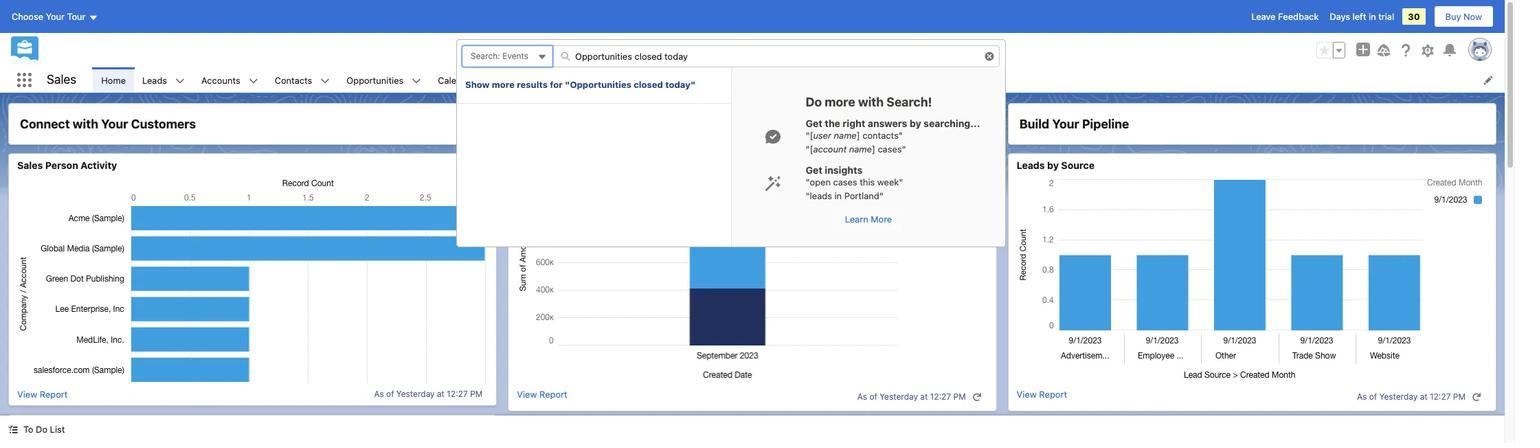 Task type: describe. For each thing, give the bounding box(es) containing it.
activity
[[81, 159, 117, 171]]

to do list button
[[0, 416, 73, 443]]

2 view from the left
[[517, 389, 537, 400]]

tasks
[[56, 420, 83, 432]]

dashboards
[[567, 75, 617, 86]]

1 horizontal spatial as
[[858, 392, 867, 402]]

today's
[[17, 420, 54, 432]]

build
[[1020, 117, 1050, 131]]

buy now button
[[1434, 5, 1494, 27]]

view report link for connect with your customers
[[17, 389, 68, 400]]

2 report from the left
[[540, 389, 568, 400]]

leads for leads by source
[[1017, 159, 1045, 171]]

Search... search field
[[553, 45, 1000, 67]]

your for choose
[[46, 11, 65, 22]]

do inside button
[[36, 424, 47, 435]]

trial
[[1379, 11, 1395, 22]]

accounts
[[201, 75, 240, 86]]

days
[[1330, 11, 1350, 22]]

2 view report link from the left
[[517, 389, 568, 405]]

left
[[1353, 11, 1367, 22]]

to do list
[[23, 424, 65, 435]]

results
[[517, 79, 548, 90]]

as of yesterday at 12:​27 pm for view report link corresponding to build your pipeline
[[1357, 392, 1466, 402]]

opportunities
[[347, 75, 404, 86]]

0 vertical spatial name
[[834, 130, 857, 141]]

as of yesterday at 12:​27 pm for second view report link from right
[[858, 392, 966, 402]]

feedback
[[1278, 11, 1319, 22]]

today's tasks
[[17, 420, 83, 432]]

"leads
[[806, 190, 832, 201]]

at for view report link corresponding to build your pipeline
[[1420, 392, 1428, 402]]

your for build
[[1052, 117, 1079, 131]]

1 "[ from the top
[[806, 130, 813, 141]]

text default image inside leads list item
[[175, 76, 185, 86]]

12:​27 for second view report link from right
[[930, 392, 951, 402]]

connect with your customers
[[20, 117, 196, 131]]

opportunities list item
[[338, 67, 430, 93]]

1 horizontal spatial in
[[1369, 11, 1376, 22]]

text default image inside opportunities list item
[[412, 76, 421, 86]]

tour
[[67, 11, 86, 22]]

user
[[813, 130, 832, 141]]

to
[[23, 424, 33, 435]]

quotes link
[[710, 67, 756, 93]]

quotes
[[718, 75, 748, 86]]

calendar
[[438, 75, 475, 86]]

answers
[[868, 118, 907, 129]]

"open
[[806, 177, 831, 188]]

calendar list item
[[430, 67, 501, 93]]

text default image inside to do list button
[[8, 425, 18, 435]]

get the right answers by searching... "[ user name ] contacts" "[ account name ] cases"
[[806, 118, 980, 154]]

leads list item
[[134, 67, 193, 93]]

of for view report link corresponding to build your pipeline
[[1369, 392, 1377, 402]]

source
[[1061, 159, 1095, 171]]

more for with
[[825, 95, 855, 109]]

portland"
[[844, 190, 884, 201]]

pm for view report link corresponding to build your pipeline
[[1453, 392, 1466, 402]]

at for second view report link from right
[[920, 392, 928, 402]]

cases
[[833, 177, 857, 188]]

account
[[813, 143, 847, 154]]

2 view report from the left
[[517, 389, 568, 400]]

choose
[[12, 11, 43, 22]]

customers
[[131, 117, 196, 131]]

now
[[1464, 11, 1482, 22]]

leave
[[1252, 11, 1276, 22]]

0 horizontal spatial pm
[[470, 389, 483, 399]]

leads link
[[134, 67, 175, 93]]

1 vertical spatial name
[[849, 143, 872, 154]]

cases"
[[878, 143, 906, 154]]



Task type: vqa. For each thing, say whether or not it's contained in the screenshot.
Usage
no



Task type: locate. For each thing, give the bounding box(es) containing it.
leads
[[142, 75, 167, 86], [1017, 159, 1045, 171]]

30
[[1408, 11, 1420, 22]]

0 vertical spatial by
[[910, 118, 921, 129]]

text default image left "open
[[765, 175, 781, 192]]

1 horizontal spatial with
[[858, 95, 884, 109]]

0 horizontal spatial in
[[835, 190, 842, 201]]

more right show
[[492, 79, 515, 90]]

1 vertical spatial by
[[1047, 159, 1059, 171]]

0 vertical spatial sales
[[47, 72, 76, 87]]

yesterday
[[396, 389, 435, 399], [880, 392, 918, 402], [1380, 392, 1418, 402]]

1 horizontal spatial at
[[920, 392, 928, 402]]

text default image inside accounts list item
[[249, 76, 258, 86]]

2 get from the top
[[806, 164, 823, 176]]

contacts
[[275, 75, 312, 86]]

1 vertical spatial more
[[825, 95, 855, 109]]

0 horizontal spatial of
[[386, 389, 394, 399]]

forecasts
[[510, 75, 550, 86]]

contacts list item
[[266, 67, 338, 93]]

0 horizontal spatial view report
[[17, 389, 68, 400]]

as
[[374, 389, 384, 399], [858, 392, 867, 402], [1357, 392, 1367, 402]]

1 horizontal spatial yesterday
[[880, 392, 918, 402]]

get inside get the right answers by searching... "[ user name ] contacts" "[ account name ] cases"
[[806, 118, 823, 129]]

1 vertical spatial text default image
[[765, 175, 781, 192]]

1 horizontal spatial ]
[[872, 143, 875, 154]]

0 horizontal spatial text default image
[[8, 425, 18, 435]]

1 view from the left
[[17, 389, 37, 400]]

do more with search!
[[806, 95, 932, 109]]

view report for connect
[[17, 389, 68, 400]]

sales for sales
[[47, 72, 76, 87]]

"opportunities
[[565, 79, 632, 90]]

3 report from the left
[[1039, 389, 1067, 400]]

list
[[93, 67, 1505, 93]]

view report
[[17, 389, 68, 400], [517, 389, 568, 400], [1017, 389, 1067, 400]]

yesterday for second view report link from right
[[880, 392, 918, 402]]

"[
[[806, 130, 813, 141], [806, 143, 813, 154]]

buy now
[[1446, 11, 1482, 22]]

opportunities link
[[338, 67, 412, 93]]

0 horizontal spatial your
[[46, 11, 65, 22]]

as of yesterday at 12:​27 pm
[[374, 389, 483, 399], [858, 392, 966, 402], [1357, 392, 1466, 402]]

do right the to
[[36, 424, 47, 435]]

0 vertical spatial in
[[1369, 11, 1376, 22]]

with
[[858, 95, 884, 109], [73, 117, 98, 131]]

1 get from the top
[[806, 118, 823, 129]]

1 horizontal spatial more
[[825, 95, 855, 109]]

2 horizontal spatial at
[[1420, 392, 1428, 402]]

2 horizontal spatial pm
[[1453, 392, 1466, 402]]

leads by source
[[1017, 159, 1095, 171]]

0 vertical spatial more
[[492, 79, 515, 90]]

with up the answers
[[858, 95, 884, 109]]

in
[[1369, 11, 1376, 22], [835, 190, 842, 201]]

0 horizontal spatial more
[[492, 79, 515, 90]]

view report for build
[[1017, 389, 1067, 400]]

3 view report link from the left
[[1017, 389, 1067, 405]]

your
[[46, 11, 65, 22], [101, 117, 128, 131], [1052, 117, 1079, 131]]

of for second view report link from right
[[870, 392, 877, 402]]

0 horizontal spatial ]
[[857, 130, 860, 141]]

view for build your pipeline
[[1017, 389, 1037, 400]]

2 horizontal spatial as
[[1357, 392, 1367, 402]]

"[ up account
[[806, 130, 813, 141]]

get up "open
[[806, 164, 823, 176]]

get up user
[[806, 118, 823, 129]]

choose your tour
[[12, 11, 86, 22]]

days left in trial
[[1330, 11, 1395, 22]]

0 vertical spatial leads
[[142, 75, 167, 86]]

2 horizontal spatial view report
[[1017, 389, 1067, 400]]

1 horizontal spatial report
[[540, 389, 568, 400]]

choose your tour button
[[11, 5, 99, 27]]

1 horizontal spatial by
[[1047, 159, 1059, 171]]

by down search!
[[910, 118, 921, 129]]

1 vertical spatial in
[[835, 190, 842, 201]]

sales
[[47, 72, 76, 87], [17, 159, 43, 171]]

view for connect with your customers
[[17, 389, 37, 400]]

0 horizontal spatial do
[[36, 424, 47, 435]]

name
[[834, 130, 857, 141], [849, 143, 872, 154]]

get for get the right answers by searching...
[[806, 118, 823, 129]]

leads down build
[[1017, 159, 1045, 171]]

connect
[[20, 117, 70, 131]]

by left source
[[1047, 159, 1059, 171]]

1 vertical spatial leads
[[1017, 159, 1045, 171]]

show
[[465, 79, 490, 90]]

] down the contacts"
[[872, 143, 875, 154]]

"[ down user
[[806, 143, 813, 154]]

pm
[[470, 389, 483, 399], [954, 392, 966, 402], [1453, 392, 1466, 402]]

1 view report from the left
[[17, 389, 68, 400]]

get inside "get insights "open cases this week" "leads in portland""
[[806, 164, 823, 176]]

2 horizontal spatial yesterday
[[1380, 392, 1418, 402]]

1 report from the left
[[40, 389, 68, 400]]

leave feedback link
[[1252, 11, 1319, 22]]

list containing home
[[93, 67, 1505, 93]]

2 horizontal spatial view report link
[[1017, 389, 1067, 405]]

0 vertical spatial "[
[[806, 130, 813, 141]]

text default image left accounts
[[175, 76, 185, 86]]

show more results for "opportunities closed today"
[[465, 79, 696, 90]]

home link
[[93, 67, 134, 93]]

1 vertical spatial with
[[73, 117, 98, 131]]

leads for leads
[[142, 75, 167, 86]]

leads inside list item
[[142, 75, 167, 86]]

0 vertical spatial get
[[806, 118, 823, 129]]

1 horizontal spatial do
[[806, 95, 822, 109]]

right
[[843, 118, 866, 129]]

accounts list item
[[193, 67, 266, 93]]

2 vertical spatial text default image
[[8, 425, 18, 435]]

your inside choose your tour popup button
[[46, 11, 65, 22]]

sales up connect
[[47, 72, 76, 87]]

2 "[ from the top
[[806, 143, 813, 154]]

1 horizontal spatial view report link
[[517, 389, 568, 405]]

buy
[[1446, 11, 1461, 22]]

0 vertical spatial ]
[[857, 130, 860, 141]]

in inside "get insights "open cases this week" "leads in portland""
[[835, 190, 842, 201]]

calendar link
[[430, 67, 484, 93]]

2 horizontal spatial view
[[1017, 389, 1037, 400]]

view
[[17, 389, 37, 400], [517, 389, 537, 400], [1017, 389, 1037, 400]]

1 horizontal spatial of
[[870, 392, 877, 402]]

0 horizontal spatial with
[[73, 117, 98, 131]]

0 horizontal spatial at
[[437, 389, 445, 399]]

0 horizontal spatial by
[[910, 118, 921, 129]]

1 horizontal spatial view
[[517, 389, 537, 400]]

2 horizontal spatial text default image
[[765, 175, 781, 192]]

1 horizontal spatial 12:​27
[[930, 392, 951, 402]]

get
[[806, 118, 823, 129], [806, 164, 823, 176]]

today"
[[665, 79, 696, 90]]

0 horizontal spatial leads
[[142, 75, 167, 86]]

yesterday for view report link corresponding to build your pipeline
[[1380, 392, 1418, 402]]

search!
[[887, 95, 932, 109]]

2 horizontal spatial 12:​27
[[1430, 392, 1451, 402]]

your left tour
[[46, 11, 65, 22]]

dashboards link
[[559, 67, 625, 93]]

sales left person
[[17, 159, 43, 171]]

3 view from the left
[[1017, 389, 1037, 400]]

get insights "open cases this week" "leads in portland"
[[806, 164, 903, 201]]

pipeline
[[1082, 117, 1129, 131]]

1 vertical spatial get
[[806, 164, 823, 176]]

insights
[[825, 164, 863, 176]]

contacts"
[[863, 130, 903, 141]]

forecasts link
[[501, 67, 559, 93]]

home
[[101, 75, 126, 86]]

build your pipeline
[[1020, 117, 1129, 131]]

1 horizontal spatial view report
[[517, 389, 568, 400]]

get for get insights
[[806, 164, 823, 176]]

1 vertical spatial "[
[[806, 143, 813, 154]]

more
[[492, 79, 515, 90], [825, 95, 855, 109]]

reports list item
[[643, 67, 710, 93]]

0 horizontal spatial view report link
[[17, 389, 68, 400]]

0 horizontal spatial as
[[374, 389, 384, 399]]

2 horizontal spatial as of yesterday at 12:​27 pm
[[1357, 392, 1466, 402]]

text default image left the to
[[8, 425, 18, 435]]

list
[[50, 424, 65, 435]]

your down "home"
[[101, 117, 128, 131]]

view report link for build your pipeline
[[1017, 389, 1067, 405]]

text default image
[[175, 76, 185, 86], [765, 175, 781, 192], [8, 425, 18, 435]]

by
[[910, 118, 921, 129], [1047, 159, 1059, 171]]

1 vertical spatial ]
[[872, 143, 875, 154]]

] down right
[[857, 130, 860, 141]]

in right 'left'
[[1369, 11, 1376, 22]]

text default image inside contacts list item
[[321, 76, 330, 86]]

the
[[825, 118, 840, 129]]

1 horizontal spatial as of yesterday at 12:​27 pm
[[858, 392, 966, 402]]

for
[[550, 79, 563, 90]]

your right build
[[1052, 117, 1079, 131]]

do
[[806, 95, 822, 109], [36, 424, 47, 435]]

do up user
[[806, 95, 822, 109]]

report for build
[[1039, 389, 1067, 400]]

name down the contacts"
[[849, 143, 872, 154]]

in down "cases"
[[835, 190, 842, 201]]

sales for sales person activity
[[17, 159, 43, 171]]

sales person activity
[[17, 159, 117, 171]]

view report link
[[17, 389, 68, 400], [517, 389, 568, 405], [1017, 389, 1067, 405]]

by inside get the right answers by searching... "[ user name ] contacts" "[ account name ] cases"
[[910, 118, 921, 129]]

pm for second view report link from right
[[954, 392, 966, 402]]

0 horizontal spatial view
[[17, 389, 37, 400]]

2 horizontal spatial of
[[1369, 392, 1377, 402]]

name down right
[[834, 130, 857, 141]]

2 horizontal spatial your
[[1052, 117, 1079, 131]]

3 view report from the left
[[1017, 389, 1067, 400]]

more up the
[[825, 95, 855, 109]]

closed
[[634, 79, 663, 90]]

reports
[[651, 75, 684, 86]]

this
[[860, 177, 875, 188]]

reports link
[[643, 67, 692, 93]]

1 horizontal spatial leads
[[1017, 159, 1045, 171]]

more for results
[[492, 79, 515, 90]]

1 horizontal spatial text default image
[[175, 76, 185, 86]]

1 vertical spatial do
[[36, 424, 47, 435]]

person
[[45, 159, 78, 171]]

searching...
[[924, 118, 980, 129]]

0 horizontal spatial as of yesterday at 12:​27 pm
[[374, 389, 483, 399]]

None text field
[[462, 45, 553, 67]]

leave feedback
[[1252, 11, 1319, 22]]

text default image
[[249, 76, 258, 86], [321, 76, 330, 86], [412, 76, 421, 86], [765, 129, 781, 145], [972, 392, 982, 402], [1472, 392, 1482, 402]]

report for connect
[[40, 389, 68, 400]]

0 horizontal spatial 12:​27
[[447, 389, 468, 399]]

0 horizontal spatial sales
[[17, 159, 43, 171]]

week"
[[878, 177, 903, 188]]

2 horizontal spatial report
[[1039, 389, 1067, 400]]

search...
[[621, 45, 657, 56]]

12:​27
[[447, 389, 468, 399], [930, 392, 951, 402], [1430, 392, 1451, 402]]

contacts link
[[266, 67, 321, 93]]

0 vertical spatial text default image
[[175, 76, 185, 86]]

1 horizontal spatial sales
[[47, 72, 76, 87]]

0 horizontal spatial yesterday
[[396, 389, 435, 399]]

0 vertical spatial with
[[858, 95, 884, 109]]

0 horizontal spatial report
[[40, 389, 68, 400]]

dashboards list item
[[559, 67, 643, 93]]

1 view report link from the left
[[17, 389, 68, 400]]

1 horizontal spatial pm
[[954, 392, 966, 402]]

0 vertical spatial do
[[806, 95, 822, 109]]

]
[[857, 130, 860, 141], [872, 143, 875, 154]]

at
[[437, 389, 445, 399], [920, 392, 928, 402], [1420, 392, 1428, 402]]

accounts link
[[193, 67, 249, 93]]

1 horizontal spatial your
[[101, 117, 128, 131]]

1 vertical spatial sales
[[17, 159, 43, 171]]

group
[[1317, 42, 1346, 58]]

with right connect
[[73, 117, 98, 131]]

leads right home link
[[142, 75, 167, 86]]

of
[[386, 389, 394, 399], [870, 392, 877, 402], [1369, 392, 1377, 402]]

12:​27 for view report link corresponding to build your pipeline
[[1430, 392, 1451, 402]]

search... button
[[594, 39, 869, 61]]



